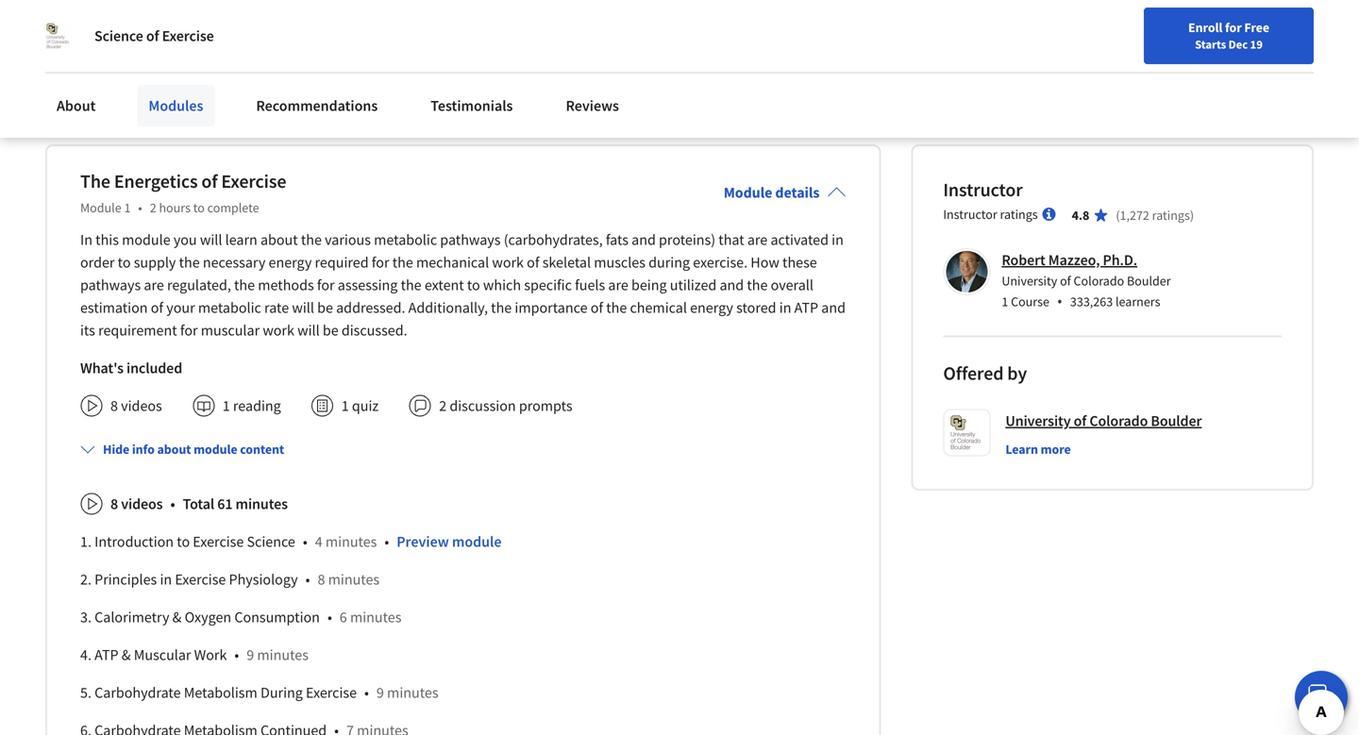 Task type: vqa. For each thing, say whether or not it's contained in the screenshot.
about within dropdown button
yes



Task type: locate. For each thing, give the bounding box(es) containing it.
enroll for free starts dec 19
[[1188, 19, 1269, 52]]

in right activated
[[832, 231, 844, 249]]

1 horizontal spatial about
[[260, 231, 298, 249]]

and right fats
[[632, 231, 656, 249]]

&
[[172, 608, 182, 627], [122, 646, 131, 665]]

videos down what's included
[[121, 397, 162, 415]]

instructor
[[943, 178, 1023, 202], [943, 206, 997, 223]]

the up stored
[[747, 276, 768, 295]]

0 horizontal spatial 2
[[150, 199, 156, 216]]

1 horizontal spatial atp
[[794, 298, 818, 317]]

1 vertical spatial colorado
[[1090, 412, 1148, 431]]

required
[[315, 253, 369, 272]]

5.
[[80, 684, 91, 702]]

2 instructor from the top
[[943, 206, 997, 223]]

1 vertical spatial pathways
[[80, 276, 141, 295]]

1 vertical spatial boulder
[[1151, 412, 1202, 431]]

module
[[122, 231, 171, 249], [194, 441, 237, 458], [452, 533, 502, 551]]

2 8 videos from the top
[[110, 495, 163, 514]]

0 vertical spatial &
[[172, 608, 182, 627]]

1 inside the energetics of exercise module 1 • 2 hours to complete
[[124, 199, 131, 216]]

learn more button
[[1006, 440, 1071, 459]]

& left muscular on the bottom left of page
[[122, 646, 131, 665]]

atp inside in this module you will learn about the various metabolic pathways (carbohydrates, fats and proteins) that are activated in order to supply the necessary energy required for the mechanical work of skeletal muscles during exercise. how these pathways are regulated, the methods for assessing the extent to which specific fuels are being utilized and the overall estimation of your metabolic rate will be addressed. additionally, the importance of the chemical energy stored in atp and its requirement for muscular work will be discussed.
[[794, 298, 818, 317]]

3.
[[80, 608, 91, 627]]

• left "6"
[[327, 608, 332, 627]]

0 vertical spatial science
[[94, 26, 143, 45]]

about
[[260, 231, 298, 249], [157, 441, 191, 458]]

in
[[80, 231, 92, 249]]

1 vertical spatial 8
[[110, 495, 118, 514]]

exercise up oxygen
[[175, 570, 226, 589]]

2 left hours
[[150, 199, 156, 216]]

pathways up mechanical
[[440, 231, 501, 249]]

of inside robert mazzeo, ph.d. university of colorado boulder 1 course • 333,263 learners
[[1060, 273, 1071, 289]]

0 vertical spatial be
[[317, 298, 333, 317]]

9 for 4. atp & muscular work
[[247, 646, 254, 665]]

0 horizontal spatial module
[[122, 231, 171, 249]]

1 horizontal spatial science
[[247, 533, 295, 551]]

for down your
[[180, 321, 198, 340]]

specific
[[524, 276, 572, 295]]

1 vertical spatial energy
[[690, 298, 733, 317]]

8 videos up introduction
[[110, 495, 163, 514]]

0 horizontal spatial energy
[[269, 253, 312, 272]]

the down you
[[179, 253, 200, 272]]

and down activated
[[821, 298, 846, 317]]

module inside dropdown button
[[194, 441, 237, 458]]

0 vertical spatial 2
[[150, 199, 156, 216]]

0 vertical spatial 9
[[247, 646, 254, 665]]

offered by
[[943, 362, 1027, 385]]

ratings up the robert
[[1000, 206, 1038, 223]]

0 vertical spatial atp
[[794, 298, 818, 317]]

1 vertical spatial be
[[323, 321, 339, 340]]

2 vertical spatial will
[[297, 321, 320, 340]]

by
[[1007, 362, 1027, 385]]

1 horizontal spatial work
[[492, 253, 524, 272]]

energy down the utilized
[[690, 298, 733, 317]]

metabolism
[[184, 684, 257, 702]]

read
[[45, 95, 78, 113]]

hours
[[159, 199, 191, 216]]

metabolic up muscular
[[198, 298, 261, 317]]

1. introduction to exercise science • 4 minutes • preview module
[[80, 533, 502, 551]]

are down muscles
[[608, 276, 628, 295]]

1 horizontal spatial 2
[[439, 397, 447, 415]]

8 down 4
[[318, 570, 325, 589]]

1 vertical spatial about
[[157, 441, 191, 458]]

0 horizontal spatial about
[[157, 441, 191, 458]]

1 vertical spatial instructor
[[943, 206, 997, 223]]

less
[[82, 95, 107, 113]]

0 vertical spatial boulder
[[1127, 273, 1171, 289]]

0 horizontal spatial ratings
[[1000, 206, 1038, 223]]

2 vertical spatial and
[[821, 298, 846, 317]]

instructor up "robert mazzeo, ph.d." image
[[943, 206, 997, 223]]

are
[[747, 231, 768, 249], [144, 276, 164, 295], [608, 276, 628, 295]]

0 vertical spatial 8 videos
[[110, 397, 162, 415]]

to right hours
[[193, 199, 205, 216]]

university inside robert mazzeo, ph.d. university of colorado boulder 1 course • 333,263 learners
[[1002, 273, 1057, 289]]

• left total
[[170, 495, 175, 514]]

in right principles
[[160, 570, 172, 589]]

about
[[57, 96, 96, 115]]

0 vertical spatial 8
[[110, 397, 118, 415]]

8 up introduction
[[110, 495, 118, 514]]

minutes for physiology
[[328, 570, 380, 589]]

for up dec
[[1225, 19, 1242, 36]]

1 horizontal spatial &
[[172, 608, 182, 627]]

will right rate at left
[[292, 298, 314, 317]]

instructor for instructor ratings
[[943, 206, 997, 223]]

0 vertical spatial in
[[832, 231, 844, 249]]

1 vertical spatial 8 videos
[[110, 495, 163, 514]]

science up physiology
[[247, 533, 295, 551]]

8 down what's
[[110, 397, 118, 415]]

minutes for science
[[326, 533, 377, 551]]

pathways
[[440, 231, 501, 249], [80, 276, 141, 295]]

these
[[782, 253, 817, 272]]

0 horizontal spatial are
[[144, 276, 164, 295]]

university of colorado boulder
[[1006, 412, 1202, 431]]

2.
[[80, 570, 91, 589]]

8 videos down what's included
[[110, 397, 162, 415]]

university up "course"
[[1002, 273, 1057, 289]]

1 reading
[[223, 397, 281, 415]]

1 vertical spatial module
[[194, 441, 237, 458]]

videos up introduction
[[121, 495, 163, 514]]

0 vertical spatial colorado
[[1074, 273, 1124, 289]]

0 horizontal spatial 9
[[247, 646, 254, 665]]

1 instructor from the top
[[943, 178, 1023, 202]]

the down the "necessary"
[[234, 276, 255, 295]]

how
[[751, 253, 779, 272]]

0 horizontal spatial atp
[[95, 646, 119, 665]]

1 horizontal spatial 9
[[376, 684, 384, 702]]

your
[[166, 298, 195, 317]]

work
[[194, 646, 227, 665]]

0 vertical spatial university
[[1002, 273, 1057, 289]]

2 horizontal spatial module
[[452, 533, 502, 551]]

1 horizontal spatial pathways
[[440, 231, 501, 249]]

& left oxygen
[[172, 608, 182, 627]]

in down overall
[[779, 298, 791, 317]]

metabolic
[[374, 231, 437, 249], [198, 298, 261, 317]]

enroll
[[1188, 19, 1223, 36]]

2 vertical spatial module
[[452, 533, 502, 551]]

• total 61 minutes
[[170, 495, 288, 514]]

0 horizontal spatial and
[[632, 231, 656, 249]]

0 horizontal spatial pathways
[[80, 276, 141, 295]]

exercise for in
[[175, 570, 226, 589]]

2 left discussion at the bottom of page
[[439, 397, 447, 415]]

1 horizontal spatial energy
[[690, 298, 733, 317]]

1 vertical spatial videos
[[121, 495, 163, 514]]

1 vertical spatial &
[[122, 646, 131, 665]]

1 vertical spatial and
[[720, 276, 744, 295]]

read less
[[45, 95, 107, 113]]

0 vertical spatial work
[[492, 253, 524, 272]]

recommendations link
[[245, 85, 389, 126]]

info
[[132, 441, 155, 458]]

1 vertical spatial university
[[1006, 412, 1071, 431]]

be left discussed.
[[323, 321, 339, 340]]

1 quiz
[[341, 397, 379, 415]]

to down total
[[177, 533, 190, 551]]

and
[[632, 231, 656, 249], [720, 276, 744, 295], [821, 298, 846, 317]]

pathways up estimation
[[80, 276, 141, 295]]

which
[[483, 276, 521, 295]]

will down methods
[[297, 321, 320, 340]]

2 vertical spatial in
[[160, 570, 172, 589]]

0 horizontal spatial module
[[80, 199, 121, 216]]

instructor up instructor ratings
[[943, 178, 1023, 202]]

being
[[631, 276, 667, 295]]

robert mazzeo, ph.d. link
[[1002, 251, 1137, 270]]

• inside robert mazzeo, ph.d. university of colorado boulder 1 course • 333,263 learners
[[1057, 291, 1063, 312]]

• down energetics
[[138, 199, 142, 216]]

0 vertical spatial videos
[[121, 397, 162, 415]]

2
[[150, 199, 156, 216], [439, 397, 447, 415]]

3. calorimetry & oxygen consumption • 6 minutes
[[80, 608, 402, 627]]

menu item
[[1017, 19, 1138, 80]]

exercise up complete
[[221, 170, 286, 193]]

exercise inside the energetics of exercise module 1 • 2 hours to complete
[[221, 170, 286, 193]]

module up supply
[[122, 231, 171, 249]]

• right "course"
[[1057, 291, 1063, 312]]

0 vertical spatial about
[[260, 231, 298, 249]]

1 vertical spatial atp
[[95, 646, 119, 665]]

what's
[[80, 359, 124, 378]]

are down supply
[[144, 276, 164, 295]]

2 discussion prompts
[[439, 397, 573, 415]]

university up learn more
[[1006, 412, 1071, 431]]

0 vertical spatial will
[[200, 231, 222, 249]]

module
[[724, 183, 772, 202], [80, 199, 121, 216]]

and down exercise.
[[720, 276, 744, 295]]

for down required
[[317, 276, 335, 295]]

atp
[[794, 298, 818, 317], [95, 646, 119, 665]]

testimonials link
[[419, 85, 524, 126]]

1 horizontal spatial in
[[779, 298, 791, 317]]

module right "preview" at bottom left
[[452, 533, 502, 551]]

will
[[200, 231, 222, 249], [292, 298, 314, 317], [297, 321, 320, 340]]

about link
[[45, 85, 107, 126]]

0 vertical spatial instructor
[[943, 178, 1023, 202]]

0 vertical spatial metabolic
[[374, 231, 437, 249]]

exercise down the 61
[[193, 533, 244, 551]]

what's included
[[80, 359, 182, 378]]

its
[[80, 321, 95, 340]]

2 videos from the top
[[121, 495, 163, 514]]

6
[[340, 608, 347, 627]]

atp right 4.
[[95, 646, 119, 665]]

ratings right 1,272
[[1152, 207, 1190, 224]]

robert mazzeo, ph.d. image
[[946, 251, 988, 293]]

0 vertical spatial module
[[122, 231, 171, 249]]

minutes
[[236, 495, 288, 514], [326, 533, 377, 551], [328, 570, 380, 589], [350, 608, 402, 627], [257, 646, 309, 665], [387, 684, 438, 702]]

0 horizontal spatial &
[[122, 646, 131, 665]]

for inside enroll for free starts dec 19
[[1225, 19, 1242, 36]]

work up the which
[[492, 253, 524, 272]]

the left chemical
[[606, 298, 627, 317]]

module down the
[[80, 199, 121, 216]]

1 horizontal spatial module
[[194, 441, 237, 458]]

work down rate at left
[[263, 321, 294, 340]]

• left "preview" at bottom left
[[384, 533, 389, 551]]

to left the which
[[467, 276, 480, 295]]

total
[[183, 495, 214, 514]]

activated
[[771, 231, 829, 249]]

1 horizontal spatial and
[[720, 276, 744, 295]]

exercise
[[162, 26, 214, 45], [221, 170, 286, 193], [193, 533, 244, 551], [175, 570, 226, 589], [306, 684, 357, 702]]

learn more
[[1006, 441, 1071, 458]]

metabolic up mechanical
[[374, 231, 437, 249]]

atp down overall
[[794, 298, 818, 317]]

2 horizontal spatial and
[[821, 298, 846, 317]]

to right 'order'
[[118, 253, 131, 272]]

about right learn
[[260, 231, 298, 249]]

module left content
[[194, 441, 237, 458]]

info about module content element
[[73, 425, 846, 735]]

university inside university of colorado boulder link
[[1006, 412, 1071, 431]]

energy
[[269, 253, 312, 272], [690, 298, 733, 317]]

the energetics of exercise module 1 • 2 hours to complete
[[80, 170, 286, 216]]

1 vertical spatial science
[[247, 533, 295, 551]]

minutes for exercise
[[387, 684, 438, 702]]

0 horizontal spatial work
[[263, 321, 294, 340]]

1 horizontal spatial metabolic
[[374, 231, 437, 249]]

1 left "course"
[[1002, 293, 1008, 310]]

• left 4
[[303, 533, 307, 551]]

about right info
[[157, 441, 191, 458]]

0 horizontal spatial science
[[94, 26, 143, 45]]

0 vertical spatial and
[[632, 231, 656, 249]]

are up 'how'
[[747, 231, 768, 249]]

ratings
[[1000, 206, 1038, 223], [1152, 207, 1190, 224]]

1 vertical spatial metabolic
[[198, 298, 261, 317]]

be left addressed.
[[317, 298, 333, 317]]

discussed.
[[342, 321, 407, 340]]

videos
[[121, 397, 162, 415], [121, 495, 163, 514]]

1 videos from the top
[[121, 397, 162, 415]]

energy up methods
[[269, 253, 312, 272]]

in
[[832, 231, 844, 249], [779, 298, 791, 317], [160, 570, 172, 589]]

science right university of colorado boulder "icon"
[[94, 26, 143, 45]]

1 vertical spatial 2
[[439, 397, 447, 415]]

module left details
[[724, 183, 772, 202]]

supply
[[134, 253, 176, 272]]

will right you
[[200, 231, 222, 249]]

1 vertical spatial work
[[263, 321, 294, 340]]

0 horizontal spatial metabolic
[[198, 298, 261, 317]]

university of colorado boulder link
[[1006, 409, 1202, 432]]

(
[[1116, 207, 1120, 224]]

of
[[146, 26, 159, 45], [201, 170, 218, 193], [527, 253, 539, 272], [1060, 273, 1071, 289], [151, 298, 163, 317], [591, 298, 603, 317], [1074, 412, 1087, 431]]

1 vertical spatial 9
[[376, 684, 384, 702]]

2 inside the energetics of exercise module 1 • 2 hours to complete
[[150, 199, 156, 216]]

1 down energetics
[[124, 199, 131, 216]]

8
[[110, 397, 118, 415], [110, 495, 118, 514], [318, 570, 325, 589]]

9
[[247, 646, 254, 665], [376, 684, 384, 702]]



Task type: describe. For each thing, give the bounding box(es) containing it.
overall
[[771, 276, 814, 295]]

methods
[[258, 276, 314, 295]]

modules link
[[137, 85, 215, 126]]

minutes for consumption
[[350, 608, 402, 627]]

& for atp
[[122, 646, 131, 665]]

fuels
[[575, 276, 605, 295]]

0 horizontal spatial in
[[160, 570, 172, 589]]

dec
[[1229, 37, 1248, 52]]

details
[[775, 183, 820, 202]]

1.
[[80, 533, 91, 551]]

& for calorimetry
[[172, 608, 182, 627]]

0 vertical spatial energy
[[269, 253, 312, 272]]

quiz
[[352, 397, 379, 415]]

calorimetry
[[95, 608, 169, 627]]

importance
[[515, 298, 588, 317]]

coursera image
[[23, 15, 143, 46]]

videos inside info about module content element
[[121, 495, 163, 514]]

order
[[80, 253, 115, 272]]

1 8 videos from the top
[[110, 397, 162, 415]]

muscles
[[594, 253, 646, 272]]

2 horizontal spatial are
[[747, 231, 768, 249]]

module inside in this module you will learn about the various metabolic pathways (carbohydrates, fats and proteins) that are activated in order to supply the necessary energy required for the mechanical work of skeletal muscles during exercise. how these pathways are regulated, the methods for assessing the extent to which specific fuels are being utilized and the overall estimation of your metabolic rate will be addressed. additionally, the importance of the chemical energy stored in atp and its requirement for muscular work will be discussed.
[[122, 231, 171, 249]]

1 inside robert mazzeo, ph.d. university of colorado boulder 1 course • 333,263 learners
[[1002, 293, 1008, 310]]

physiology
[[229, 570, 298, 589]]

4.
[[80, 646, 91, 665]]

minutes for work
[[257, 646, 309, 665]]

read less button
[[45, 94, 107, 113]]

5. carbohydrate metabolism during exercise • 9 minutes
[[80, 684, 438, 702]]

)
[[1190, 207, 1194, 224]]

8 videos inside info about module content element
[[110, 495, 163, 514]]

of inside the energetics of exercise module 1 • 2 hours to complete
[[201, 170, 218, 193]]

muscular
[[134, 646, 191, 665]]

2 vertical spatial 8
[[318, 570, 325, 589]]

during
[[260, 684, 303, 702]]

1 left the reading
[[223, 397, 230, 415]]

(carbohydrates,
[[504, 231, 603, 249]]

atp inside info about module content element
[[95, 646, 119, 665]]

333,263
[[1070, 293, 1113, 310]]

the left extent
[[401, 276, 422, 295]]

included
[[126, 359, 182, 378]]

instructor ratings
[[943, 206, 1038, 223]]

1 left quiz
[[341, 397, 349, 415]]

in this module you will learn about the various metabolic pathways (carbohydrates, fats and proteins) that are activated in order to supply the necessary energy required for the mechanical work of skeletal muscles during exercise. how these pathways are regulated, the methods for assessing the extent to which specific fuels are being utilized and the overall estimation of your metabolic rate will be addressed. additionally, the importance of the chemical energy stored in atp and its requirement for muscular work will be discussed.
[[80, 231, 846, 340]]

free
[[1244, 19, 1269, 36]]

hide info about module content button
[[73, 432, 292, 466]]

0 vertical spatial pathways
[[440, 231, 501, 249]]

about inside in this module you will learn about the various metabolic pathways (carbohydrates, fats and proteins) that are activated in order to supply the necessary energy required for the mechanical work of skeletal muscles during exercise. how these pathways are regulated, the methods for assessing the extent to which specific fuels are being utilized and the overall estimation of your metabolic rate will be addressed. additionally, the importance of the chemical energy stored in atp and its requirement for muscular work will be discussed.
[[260, 231, 298, 249]]

exercise for to
[[193, 533, 244, 551]]

complete
[[207, 199, 259, 216]]

muscular
[[201, 321, 260, 340]]

the
[[80, 170, 110, 193]]

• right "work"
[[234, 646, 239, 665]]

principles
[[95, 570, 157, 589]]

the up assessing
[[392, 253, 413, 272]]

offered
[[943, 362, 1004, 385]]

the down the which
[[491, 298, 512, 317]]

1 horizontal spatial ratings
[[1152, 207, 1190, 224]]

to inside info about module content element
[[177, 533, 190, 551]]

9 for 5. carbohydrate metabolism during exercise
[[376, 684, 384, 702]]

course
[[1011, 293, 1049, 310]]

reviews
[[566, 96, 619, 115]]

61
[[217, 495, 233, 514]]

2 horizontal spatial in
[[832, 231, 844, 249]]

1 horizontal spatial module
[[724, 183, 772, 202]]

content
[[240, 441, 284, 458]]

consumption
[[234, 608, 320, 627]]

proteins)
[[659, 231, 716, 249]]

fats
[[606, 231, 629, 249]]

reviews link
[[554, 85, 630, 126]]

• right during
[[364, 684, 369, 702]]

boulder inside robert mazzeo, ph.d. university of colorado boulder 1 course • 333,263 learners
[[1127, 273, 1171, 289]]

extent
[[425, 276, 464, 295]]

2. principles in exercise physiology • 8 minutes
[[80, 570, 380, 589]]

necessary
[[203, 253, 266, 272]]

ph.d.
[[1103, 251, 1137, 270]]

for up assessing
[[372, 253, 389, 272]]

science inside info about module content element
[[247, 533, 295, 551]]

starts
[[1195, 37, 1226, 52]]

colorado inside robert mazzeo, ph.d. university of colorado boulder 1 course • 333,263 learners
[[1074, 273, 1124, 289]]

module inside the energetics of exercise module 1 • 2 hours to complete
[[80, 199, 121, 216]]

chemical
[[630, 298, 687, 317]]

reading
[[233, 397, 281, 415]]

carbohydrate
[[95, 684, 181, 702]]

• down 1. introduction to exercise science • 4 minutes • preview module
[[305, 570, 310, 589]]

stored
[[736, 298, 776, 317]]

during
[[649, 253, 690, 272]]

energetics
[[114, 170, 198, 193]]

robert
[[1002, 251, 1045, 270]]

prompts
[[519, 397, 573, 415]]

the left various
[[301, 231, 322, 249]]

oxygen
[[185, 608, 231, 627]]

1 vertical spatial will
[[292, 298, 314, 317]]

to inside the energetics of exercise module 1 • 2 hours to complete
[[193, 199, 205, 216]]

utilized
[[670, 276, 717, 295]]

this
[[95, 231, 119, 249]]

recommendations
[[256, 96, 378, 115]]

modules
[[149, 96, 203, 115]]

hide
[[103, 441, 129, 458]]

1 horizontal spatial are
[[608, 276, 628, 295]]

addressed.
[[336, 298, 405, 317]]

robert mazzeo, ph.d. university of colorado boulder 1 course • 333,263 learners
[[1002, 251, 1171, 312]]

various
[[325, 231, 371, 249]]

testimonials
[[431, 96, 513, 115]]

preview module link
[[397, 533, 502, 551]]

skeletal
[[542, 253, 591, 272]]

1 vertical spatial in
[[779, 298, 791, 317]]

university of colorado boulder image
[[45, 23, 72, 49]]

instructor for instructor
[[943, 178, 1023, 202]]

regulated,
[[167, 276, 231, 295]]

more
[[1041, 441, 1071, 458]]

exercise up modules link on the left
[[162, 26, 214, 45]]

learn
[[225, 231, 257, 249]]

that
[[719, 231, 744, 249]]

exercise for of
[[221, 170, 286, 193]]

learn
[[1006, 441, 1038, 458]]

assessing
[[338, 276, 398, 295]]

4. atp & muscular work • 9 minutes
[[80, 646, 309, 665]]

about inside dropdown button
[[157, 441, 191, 458]]

chat with us image
[[1306, 682, 1336, 713]]

learners
[[1116, 293, 1160, 310]]

• inside the energetics of exercise module 1 • 2 hours to complete
[[138, 199, 142, 216]]

discussion
[[450, 397, 516, 415]]

exercise right during
[[306, 684, 357, 702]]

hide info about module content
[[103, 441, 284, 458]]



